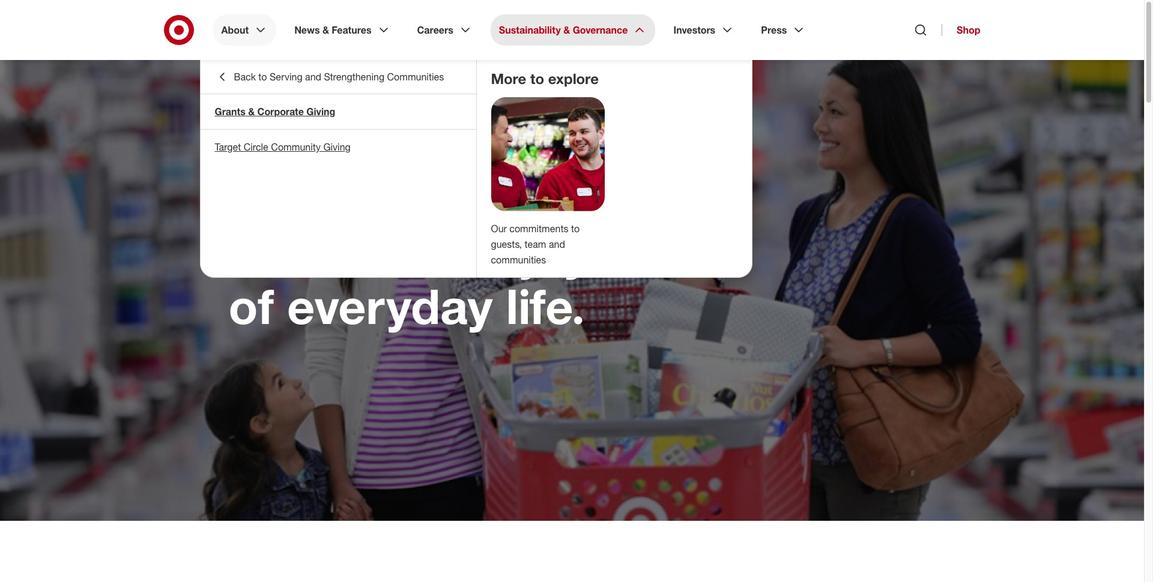 Task type: locate. For each thing, give the bounding box(es) containing it.
everyday
[[287, 277, 493, 336]]

site navigation element
[[0, 0, 1153, 583]]

about inside about we're here to help all families discover the joy of everyday life.
[[229, 98, 270, 117]]

target
[[215, 141, 241, 153]]

& inside "link"
[[248, 106, 255, 118]]

giving inside "link"
[[306, 106, 335, 118]]

careers link
[[409, 14, 481, 46]]

of
[[229, 277, 274, 336]]

to
[[530, 70, 544, 88], [258, 71, 267, 83], [485, 118, 531, 177], [571, 223, 580, 235]]

0 horizontal spatial &
[[248, 106, 255, 118]]

2 horizontal spatial &
[[563, 24, 570, 36]]

giving down grants & corporate giving "link"
[[323, 141, 351, 153]]

team
[[525, 238, 546, 250]]

more to explore
[[491, 70, 599, 88]]

shop
[[957, 24, 980, 36]]

back to serving and strengthening communities button
[[200, 60, 476, 94]]

discover
[[229, 224, 422, 283]]

grants
[[215, 106, 245, 118]]

0 vertical spatial about
[[221, 24, 249, 36]]

careers
[[417, 24, 453, 36]]

and right serving
[[305, 71, 321, 83]]

strengthening
[[324, 71, 384, 83]]

communities
[[491, 254, 546, 266]]

1 vertical spatial and
[[549, 238, 565, 250]]

& right grants
[[248, 106, 255, 118]]

1 vertical spatial giving
[[323, 141, 351, 153]]

about up the back
[[221, 24, 249, 36]]

target circle community giving
[[215, 141, 351, 153]]

0 vertical spatial giving
[[306, 106, 335, 118]]

community
[[271, 141, 321, 153]]

giving
[[306, 106, 335, 118], [323, 141, 351, 153]]

we're
[[229, 118, 356, 177]]

1 vertical spatial about
[[229, 98, 270, 117]]

& right news
[[322, 24, 329, 36]]

news
[[294, 24, 320, 36]]

target circle community giving link
[[200, 130, 476, 165]]

giving for grants & corporate giving
[[306, 106, 335, 118]]

1 horizontal spatial &
[[322, 24, 329, 36]]

life.
[[506, 277, 585, 336]]

& for news
[[322, 24, 329, 36]]

& left the governance in the top of the page
[[563, 24, 570, 36]]

commitments
[[509, 223, 568, 235]]

about inside site navigation element
[[221, 24, 249, 36]]

more
[[491, 70, 526, 88]]

shop link
[[942, 24, 980, 36]]

investors link
[[665, 14, 743, 46]]

1 horizontal spatial and
[[549, 238, 565, 250]]

to inside button
[[258, 71, 267, 83]]

giving down back to serving and strengthening communities button
[[306, 106, 335, 118]]

and
[[305, 71, 321, 83], [549, 238, 565, 250]]

the
[[436, 224, 509, 283]]

circle
[[244, 141, 268, 153]]

&
[[322, 24, 329, 36], [563, 24, 570, 36], [248, 106, 255, 118]]

about
[[221, 24, 249, 36], [229, 98, 270, 117]]

grants & corporate giving link
[[200, 94, 476, 129]]

corporate
[[257, 106, 304, 118]]

0 horizontal spatial and
[[305, 71, 321, 83]]

press link
[[753, 14, 815, 46]]

about down the back
[[229, 98, 270, 117]]

serving
[[270, 71, 302, 83]]

0 vertical spatial and
[[305, 71, 321, 83]]

and right team
[[549, 238, 565, 250]]

about for about we're here to help all families discover the joy of everyday life.
[[229, 98, 270, 117]]



Task type: vqa. For each thing, say whether or not it's contained in the screenshot.
ABOUT associated with About We're here to help all families discover the joy of everyday life.
yes



Task type: describe. For each thing, give the bounding box(es) containing it.
about for about
[[221, 24, 249, 36]]

investors
[[673, 24, 715, 36]]

about link
[[213, 14, 276, 46]]

back to serving and strengthening communities
[[234, 71, 444, 83]]

and inside button
[[305, 71, 321, 83]]

features
[[332, 24, 371, 36]]

governance
[[573, 24, 628, 36]]

press
[[761, 24, 787, 36]]

our
[[491, 223, 507, 235]]

to inside our commitments to guests, team and communities
[[571, 223, 580, 235]]

guests,
[[491, 238, 522, 250]]

two target team members smiling in the grocery department image
[[491, 97, 604, 211]]

news & features
[[294, 24, 371, 36]]

joy
[[522, 224, 589, 283]]

explore
[[548, 70, 599, 88]]

sustainability
[[499, 24, 561, 36]]

news & features link
[[286, 14, 399, 46]]

all
[[340, 171, 392, 230]]

and inside our commitments to guests, team and communities
[[549, 238, 565, 250]]

communities
[[387, 71, 444, 83]]

our commitments to guests, team and communities
[[491, 223, 580, 266]]

our commitments to guests, team and communities link
[[491, 223, 580, 266]]

back
[[234, 71, 256, 83]]

sustainability & governance link
[[491, 14, 655, 46]]

here
[[370, 118, 472, 177]]

& for sustainability
[[563, 24, 570, 36]]

families
[[406, 171, 583, 230]]

& for grants
[[248, 106, 255, 118]]

help
[[229, 171, 326, 230]]

to inside about we're here to help all families discover the joy of everyday life.
[[485, 118, 531, 177]]

sustainability & governance
[[499, 24, 628, 36]]

giving for target circle community giving
[[323, 141, 351, 153]]

grants & corporate giving
[[215, 106, 335, 118]]

about we're here to help all families discover the joy of everyday life.
[[229, 98, 589, 336]]



